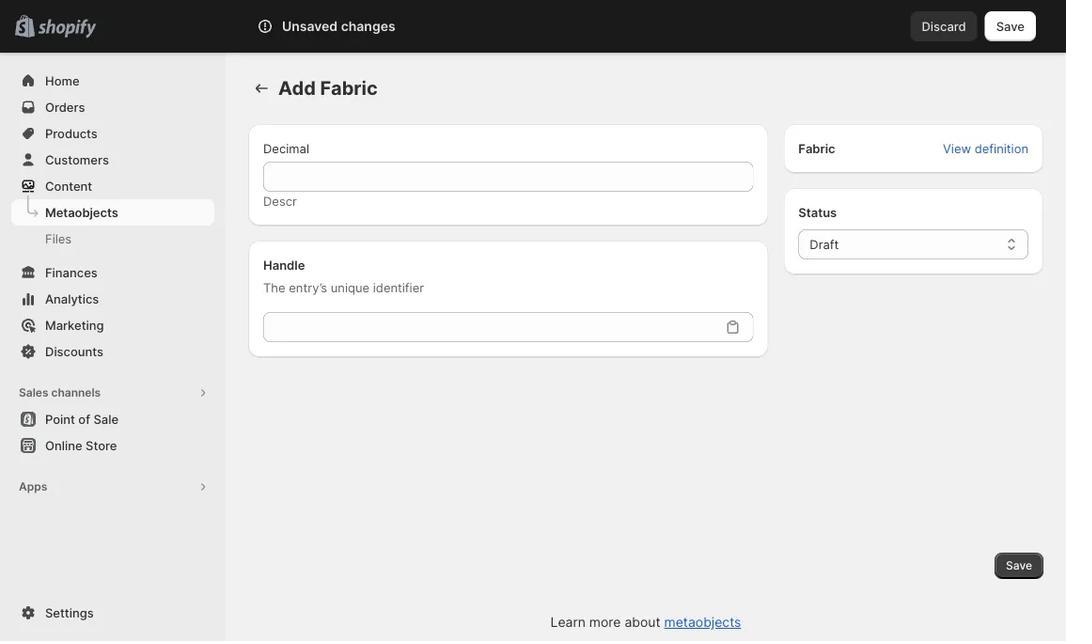 Task type: vqa. For each thing, say whether or not it's contained in the screenshot.
Add options like size or color
no



Task type: describe. For each thing, give the bounding box(es) containing it.
metaobjects link
[[11, 199, 214, 226]]

sales
[[19, 386, 48, 400]]

status
[[799, 205, 837, 220]]

store
[[86, 438, 117, 453]]

orders
[[45, 100, 85, 114]]

settings link
[[11, 600, 214, 626]]

online store
[[45, 438, 117, 453]]

learn
[[551, 615, 586, 631]]

metaobjects link
[[665, 615, 742, 631]]

handle the entry's unique identifier
[[263, 258, 424, 295]]

point of sale
[[45, 412, 119, 427]]

marketing
[[45, 318, 104, 333]]

content link
[[11, 173, 214, 199]]

customers
[[45, 152, 109, 167]]

point of sale link
[[11, 406, 214, 433]]

0 vertical spatial save
[[997, 19, 1025, 33]]

point of sale button
[[0, 406, 226, 433]]

learn more about metaobjects
[[551, 615, 742, 631]]

changes
[[341, 18, 396, 34]]

draft
[[810, 237, 839, 252]]

discard button
[[911, 11, 978, 41]]

settings
[[45, 606, 94, 620]]

files
[[45, 231, 72, 246]]

apps
[[19, 480, 47, 494]]

files link
[[11, 226, 214, 252]]

descr
[[263, 194, 297, 208]]

metaobjects
[[665, 615, 742, 631]]

sales channels
[[19, 386, 101, 400]]

channels
[[51, 386, 101, 400]]

online store link
[[11, 433, 214, 459]]

point
[[45, 412, 75, 427]]

analytics
[[45, 292, 99, 306]]

0 vertical spatial fabric
[[320, 77, 378, 100]]

view
[[943, 141, 972, 156]]

the
[[263, 280, 286, 295]]

more
[[590, 615, 621, 631]]

view definition
[[943, 141, 1029, 156]]

1 vertical spatial fabric
[[799, 141, 836, 156]]

handle
[[263, 258, 305, 272]]

discounts link
[[11, 339, 214, 365]]

home link
[[11, 68, 214, 94]]

sales channels button
[[11, 380, 214, 406]]



Task type: locate. For each thing, give the bounding box(es) containing it.
finances
[[45, 265, 98, 280]]

online
[[45, 438, 82, 453]]

0 horizontal spatial fabric
[[320, 77, 378, 100]]

None text field
[[263, 162, 754, 192], [263, 312, 720, 342], [263, 162, 754, 192], [263, 312, 720, 342]]

search
[[291, 19, 331, 33]]

about
[[625, 615, 661, 631]]

add fabric
[[278, 77, 378, 100]]

unsaved
[[282, 18, 338, 34]]

search button
[[261, 11, 806, 41]]

1 horizontal spatial fabric
[[799, 141, 836, 156]]

products link
[[11, 120, 214, 147]]

discard
[[922, 19, 967, 33]]

definition
[[975, 141, 1029, 156]]

unique
[[331, 280, 370, 295]]

apps button
[[11, 474, 214, 500]]

home
[[45, 73, 80, 88]]

content
[[45, 179, 92, 193]]

fabric up status
[[799, 141, 836, 156]]

fabric
[[320, 77, 378, 100], [799, 141, 836, 156]]

customers link
[[11, 147, 214, 173]]

products
[[45, 126, 98, 141]]

1 vertical spatial save
[[1007, 559, 1033, 573]]

decimal
[[263, 141, 309, 156]]

1 vertical spatial save button
[[995, 553, 1044, 579]]

add
[[278, 77, 316, 100]]

fabric right add
[[320, 77, 378, 100]]

marketing link
[[11, 312, 214, 339]]

discounts
[[45, 344, 103, 359]]

finances link
[[11, 260, 214, 286]]

identifier
[[373, 280, 424, 295]]

0 vertical spatial save button
[[986, 11, 1037, 41]]

view definition link
[[932, 135, 1040, 162]]

save button
[[986, 11, 1037, 41], [995, 553, 1044, 579]]

entry's
[[289, 280, 327, 295]]

shopify image
[[38, 19, 96, 38]]

of
[[78, 412, 90, 427]]

save
[[997, 19, 1025, 33], [1007, 559, 1033, 573]]

sale
[[93, 412, 119, 427]]

analytics link
[[11, 286, 214, 312]]

orders link
[[11, 94, 214, 120]]

unsaved changes
[[282, 18, 396, 34]]

metaobjects
[[45, 205, 118, 220]]

online store button
[[0, 433, 226, 459]]



